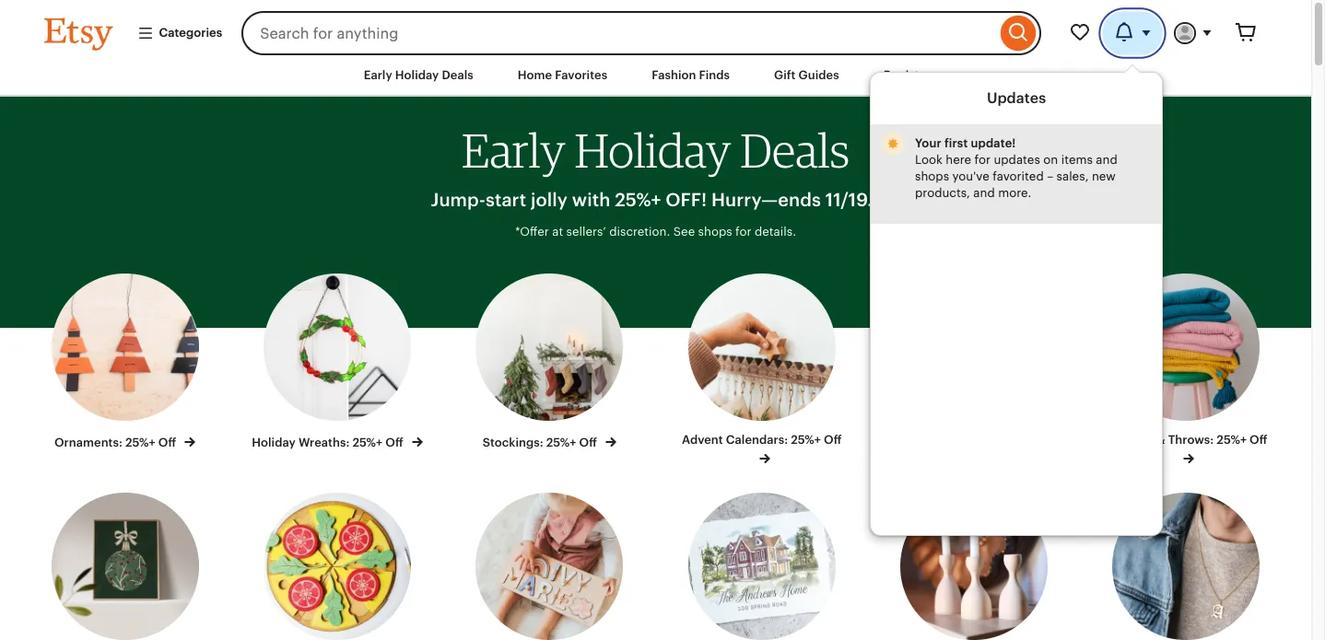 Task type: describe. For each thing, give the bounding box(es) containing it.
menu bar containing early holiday deals
[[11, 55, 1301, 97]]

early inside "menu bar"
[[364, 68, 392, 82]]

*offer at sellers' discretion. see shops for details.
[[515, 225, 797, 239]]

shops inside 'your first update! look here for updates on items and shops you've favorited – sales, new products, and more.'
[[915, 170, 949, 183]]

holiday wreaths: 25%+ off link
[[248, 274, 427, 452]]

first
[[945, 136, 968, 150]]

0 horizontal spatial deals
[[442, 68, 474, 82]]

blankets
[[1106, 434, 1154, 447]]

11/19.*
[[826, 190, 881, 210]]

guides
[[799, 68, 840, 82]]

early holiday deals main content
[[0, 97, 1312, 641]]

25%+ inside stockings: 25%+ off link
[[547, 436, 577, 450]]

home favorites link
[[504, 59, 622, 92]]

for inside 'early holiday deals' main content
[[736, 225, 752, 239]]

gift
[[775, 68, 796, 82]]

early inside main content
[[462, 122, 566, 179]]

early holiday deals link
[[350, 59, 488, 92]]

fashion finds link
[[638, 59, 744, 92]]

sales,
[[1057, 170, 1089, 183]]

for inside 'your first update! look here for updates on items and shops you've favorited – sales, new products, and more.'
[[975, 153, 991, 167]]

stockings: 25%+ off link
[[460, 274, 639, 452]]

favorites
[[555, 68, 608, 82]]

early holiday deals inside main content
[[462, 122, 850, 179]]

you've
[[952, 170, 990, 183]]

your first update! look here for updates on items and shops you've favorited – sales, new products, and more.
[[915, 136, 1118, 200]]

updates banner
[[11, 0, 1301, 537]]

off right stockings:
[[579, 436, 597, 450]]

categories button
[[123, 17, 236, 50]]

home
[[518, 68, 552, 82]]

ornaments: 25%+ off link
[[36, 274, 215, 452]]

0 vertical spatial early holiday deals
[[364, 68, 474, 82]]

1 vertical spatial holiday
[[575, 122, 731, 179]]

blankets & throws: 25%+ off link
[[1097, 274, 1277, 469]]

see
[[674, 225, 695, 239]]

update!
[[971, 136, 1016, 150]]

25%+ inside ornaments: 25%+ off link
[[125, 436, 155, 450]]

details.
[[755, 225, 797, 239]]

sellers'
[[567, 225, 606, 239]]

&
[[1157, 434, 1166, 447]]

wreaths:
[[299, 436, 350, 450]]

advent calendars: 25%+ off
[[682, 434, 842, 447]]

off right wreaths:
[[386, 436, 403, 450]]

look
[[915, 153, 943, 167]]

updates
[[994, 153, 1040, 167]]

holiday wreaths: 25%+ off
[[252, 436, 406, 450]]

off right ornaments:
[[158, 436, 176, 450]]

0 vertical spatial and
[[1096, 153, 1118, 167]]



Task type: locate. For each thing, give the bounding box(es) containing it.
fashion
[[652, 68, 697, 82]]

deals left home
[[442, 68, 474, 82]]

favorited
[[993, 170, 1044, 183]]

more.
[[998, 186, 1032, 200]]

ornaments: 25%+ off
[[54, 436, 179, 450]]

*offer
[[515, 225, 549, 239]]

0 horizontal spatial shops
[[699, 225, 733, 239]]

25%+ right calendars:
[[791, 434, 821, 447]]

jolly
[[531, 190, 568, 210]]

0 vertical spatial for
[[975, 153, 991, 167]]

25%+ right throws:
[[1217, 434, 1247, 447]]

None search field
[[242, 11, 1041, 55]]

25%+ right wreaths:
[[353, 436, 383, 450]]

for left "details."
[[736, 225, 752, 239]]

and down you've
[[974, 186, 995, 200]]

0 horizontal spatial early
[[364, 68, 392, 82]]

0 vertical spatial shops
[[915, 170, 949, 183]]

shops
[[915, 170, 949, 183], [699, 225, 733, 239]]

–
[[1047, 170, 1054, 183]]

25%+ inside blankets & throws: 25%+ off link
[[1217, 434, 1247, 447]]

1 vertical spatial and
[[974, 186, 995, 200]]

2 horizontal spatial holiday
[[575, 122, 731, 179]]

stockings: 25%+ off
[[483, 436, 600, 450]]

0 vertical spatial early
[[364, 68, 392, 82]]

1 horizontal spatial shops
[[915, 170, 949, 183]]

gift guides
[[775, 68, 840, 82]]

1 vertical spatial for
[[736, 225, 752, 239]]

throws:
[[1169, 434, 1215, 447]]

0 vertical spatial deals
[[442, 68, 474, 82]]

holiday
[[395, 68, 439, 82], [575, 122, 731, 179], [252, 436, 296, 450]]

1 horizontal spatial holiday
[[395, 68, 439, 82]]

1 vertical spatial shops
[[699, 225, 733, 239]]

early holiday deals
[[364, 68, 474, 82], [462, 122, 850, 179]]

calendars:
[[726, 434, 788, 447]]

advent
[[682, 434, 723, 447]]

and up new
[[1096, 153, 1118, 167]]

0 horizontal spatial and
[[974, 186, 995, 200]]

deals up hurry—ends
[[741, 122, 850, 179]]

25%+ inside holiday wreaths: 25%+ off link
[[353, 436, 383, 450]]

for
[[975, 153, 991, 167], [736, 225, 752, 239]]

Search for anything text field
[[242, 11, 996, 55]]

start
[[486, 190, 527, 210]]

jump-start jolly with 25%+ off! hurry—ends 11/19.*
[[431, 190, 881, 210]]

home favorites
[[518, 68, 608, 82]]

ornaments:
[[54, 436, 123, 450]]

jump-
[[431, 190, 486, 210]]

blankets & throws: 25%+ off
[[1106, 434, 1268, 447]]

hurry—ends
[[712, 190, 822, 210]]

1 horizontal spatial deals
[[741, 122, 850, 179]]

at
[[552, 225, 564, 239]]

none search field inside updates banner
[[242, 11, 1041, 55]]

1 horizontal spatial and
[[1096, 153, 1118, 167]]

advent calendars: 25%+ off link
[[673, 274, 852, 469]]

shops down look
[[915, 170, 949, 183]]

off right calendars:
[[824, 434, 842, 447]]

menu bar
[[11, 55, 1301, 97]]

0 horizontal spatial holiday
[[252, 436, 296, 450]]

25%+ inside advent calendars: 25%+ off link
[[791, 434, 821, 447]]

finds
[[699, 68, 730, 82]]

1 horizontal spatial early
[[462, 122, 566, 179]]

deals inside main content
[[741, 122, 850, 179]]

gift guides link
[[761, 59, 853, 92]]

your
[[915, 136, 942, 150]]

and
[[1096, 153, 1118, 167], [974, 186, 995, 200]]

25%+ right ornaments:
[[125, 436, 155, 450]]

discretion.
[[610, 225, 671, 239]]

1 horizontal spatial for
[[975, 153, 991, 167]]

new
[[1092, 170, 1116, 183]]

25%+ right stockings:
[[547, 436, 577, 450]]

25%+ up discretion.
[[615, 190, 661, 210]]

off
[[824, 434, 842, 447], [1250, 434, 1268, 447], [158, 436, 176, 450], [386, 436, 403, 450], [579, 436, 597, 450]]

off right throws:
[[1250, 434, 1268, 447]]

items
[[1061, 153, 1093, 167]]

25%+
[[615, 190, 661, 210], [791, 434, 821, 447], [1217, 434, 1247, 447], [125, 436, 155, 450], [353, 436, 383, 450], [547, 436, 577, 450]]

0 vertical spatial holiday
[[395, 68, 439, 82]]

off!
[[666, 190, 707, 210]]

1 vertical spatial early holiday deals
[[462, 122, 850, 179]]

deals
[[442, 68, 474, 82], [741, 122, 850, 179]]

early
[[364, 68, 392, 82], [462, 122, 566, 179]]

updates
[[987, 89, 1046, 107]]

on
[[1044, 153, 1058, 167]]

categories
[[159, 26, 222, 40]]

stockings:
[[483, 436, 544, 450]]

here
[[946, 153, 972, 167]]

2 vertical spatial holiday
[[252, 436, 296, 450]]

for down the update!
[[975, 153, 991, 167]]

fashion finds
[[652, 68, 730, 82]]

shops right see
[[699, 225, 733, 239]]

0 horizontal spatial for
[[736, 225, 752, 239]]

1 vertical spatial early
[[462, 122, 566, 179]]

with
[[572, 190, 611, 210]]

products,
[[915, 186, 970, 200]]

shops inside 'early holiday deals' main content
[[699, 225, 733, 239]]

1 vertical spatial deals
[[741, 122, 850, 179]]



Task type: vqa. For each thing, say whether or not it's contained in the screenshot.
preferably
no



